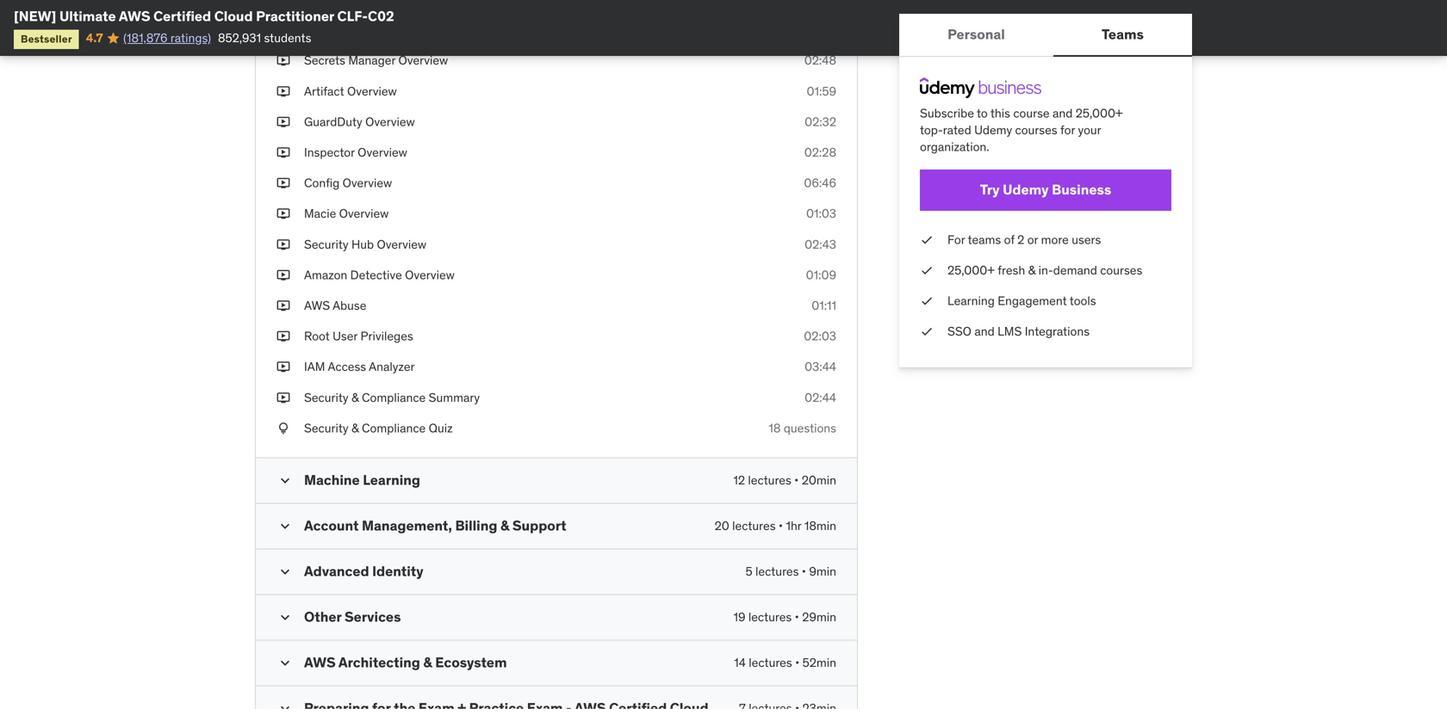 Task type: vqa. For each thing, say whether or not it's contained in the screenshot.


Task type: describe. For each thing, give the bounding box(es) containing it.
20
[[715, 518, 729, 534]]

03:44
[[805, 359, 836, 375]]

02:48
[[804, 53, 836, 68]]

c02
[[368, 7, 394, 25]]

secrets
[[304, 53, 345, 68]]

xsmall image for root user privileges
[[277, 328, 290, 345]]

learning engagement tools
[[948, 293, 1096, 309]]

organization.
[[920, 139, 989, 155]]

or
[[1027, 232, 1038, 247]]

udemy inside try udemy business link
[[1003, 181, 1049, 199]]

security for security hub overview
[[304, 237, 349, 252]]

xsmall image for iam access analyzer
[[277, 359, 290, 376]]

root user privileges
[[304, 329, 413, 344]]

compliance for summary
[[362, 390, 426, 405]]

subscribe
[[920, 106, 974, 121]]

amazon
[[304, 267, 347, 283]]

• for other services
[[795, 610, 799, 625]]

852,931
[[218, 30, 261, 46]]

user
[[333, 329, 358, 344]]

quiz
[[429, 421, 453, 436]]

4.7
[[86, 30, 103, 46]]

summary
[[429, 390, 480, 405]]

overview down the guardduty overview on the top left
[[358, 145, 407, 160]]

udemy inside subscribe to this course and 25,000+ top‑rated udemy courses for your organization.
[[974, 122, 1012, 138]]

aws up (181,876
[[119, 7, 150, 25]]

0 vertical spatial manager
[[392, 22, 439, 38]]

iam
[[304, 359, 325, 375]]

personal button
[[899, 14, 1053, 55]]

852,931 students
[[218, 30, 311, 46]]

01:03
[[806, 206, 836, 222]]

18
[[769, 421, 781, 436]]

course
[[1013, 106, 1050, 121]]

5 lectures • 9min
[[746, 564, 836, 580]]

& left ecosystem
[[423, 654, 432, 672]]

to
[[977, 106, 988, 121]]

02:03
[[804, 329, 836, 344]]

demand
[[1053, 263, 1097, 278]]

overview up hub
[[339, 206, 389, 222]]

18 questions
[[769, 421, 836, 436]]

hub
[[351, 237, 374, 252]]

sso and lms integrations
[[948, 324, 1090, 339]]

lectures for account management, billing & support
[[732, 518, 776, 534]]

aws certificate manager (acm) overview
[[304, 22, 528, 38]]

security hub overview
[[304, 237, 427, 252]]

overview right detective
[[405, 267, 455, 283]]

privileges
[[360, 329, 413, 344]]

config
[[304, 175, 340, 191]]

small image for account
[[277, 518, 294, 535]]

overview up inspector overview
[[365, 114, 415, 130]]

tab list containing personal
[[899, 14, 1192, 57]]

1 vertical spatial manager
[[348, 53, 396, 68]]

overview down secrets manager overview
[[347, 83, 397, 99]]

questions
[[784, 421, 836, 436]]

courses inside subscribe to this course and 25,000+ top‑rated udemy courses for your organization.
[[1015, 122, 1057, 138]]

06:46
[[804, 175, 836, 191]]

14 lectures • 52min
[[734, 655, 836, 671]]

(acm)
[[442, 22, 475, 38]]

01:09
[[806, 267, 836, 283]]

engagement
[[998, 293, 1067, 309]]

try udemy business
[[980, 181, 1111, 199]]

25,000+ fresh & in-demand courses
[[948, 263, 1142, 278]]

teams
[[1102, 25, 1144, 43]]

02:44
[[805, 390, 836, 405]]

aws for aws abuse
[[304, 298, 330, 314]]

overview up amazon detective overview
[[377, 237, 427, 252]]

xsmall image for security & compliance summary
[[277, 390, 290, 406]]

ecosystem
[[435, 654, 507, 672]]

security & compliance quiz
[[304, 421, 453, 436]]

bestseller
[[21, 32, 72, 46]]

services
[[345, 609, 401, 626]]

for
[[1060, 122, 1075, 138]]

02:43
[[805, 237, 836, 252]]

your
[[1078, 122, 1101, 138]]

artifact overview
[[304, 83, 397, 99]]

users
[[1072, 232, 1101, 247]]

02:32
[[805, 114, 836, 130]]

small image for machine
[[277, 472, 294, 490]]

19
[[733, 610, 746, 625]]

20 lectures • 1hr 18min
[[715, 518, 836, 534]]

in-
[[1039, 263, 1053, 278]]

root
[[304, 329, 330, 344]]

billing
[[455, 517, 497, 535]]

artifact
[[304, 83, 344, 99]]



Task type: locate. For each thing, give the bounding box(es) containing it.
& down security & compliance summary
[[351, 421, 359, 436]]

other services
[[304, 609, 401, 626]]

0 vertical spatial learning
[[948, 293, 995, 309]]

subscribe to this course and 25,000+ top‑rated udemy courses for your organization.
[[920, 106, 1123, 155]]

10 xsmall image from the top
[[277, 420, 290, 437]]

0 vertical spatial compliance
[[362, 390, 426, 405]]

29min
[[802, 610, 836, 625]]

overview right (acm)
[[478, 22, 528, 38]]

manager
[[392, 22, 439, 38], [348, 53, 396, 68]]

courses right demand
[[1100, 263, 1142, 278]]

xsmall image for config overview
[[277, 175, 290, 192]]

for
[[948, 232, 965, 247]]

2 small image from the top
[[277, 518, 294, 535]]

1 xsmall image from the top
[[277, 52, 290, 69]]

7 xsmall image from the top
[[277, 328, 290, 345]]

abuse
[[333, 298, 366, 314]]

for teams of 2 or more users
[[948, 232, 1101, 247]]

iam access analyzer
[[304, 359, 415, 375]]

manager left (acm)
[[392, 22, 439, 38]]

business
[[1052, 181, 1111, 199]]

inspector overview
[[304, 145, 407, 160]]

and right sso
[[975, 324, 995, 339]]

lectures right 5
[[755, 564, 799, 580]]

detective
[[350, 267, 402, 283]]

xsmall image for security hub overview
[[277, 236, 290, 253]]

1hr
[[786, 518, 801, 534]]

0 horizontal spatial and
[[975, 324, 995, 339]]

52min
[[802, 655, 836, 671]]

lectures right 14 at right
[[749, 655, 792, 671]]

0 vertical spatial udemy
[[974, 122, 1012, 138]]

and
[[1053, 106, 1073, 121], [975, 324, 995, 339]]

compliance down security & compliance summary
[[362, 421, 426, 436]]

of
[[1004, 232, 1015, 247]]

guardduty
[[304, 114, 362, 130]]

4 xsmall image from the top
[[277, 206, 290, 222]]

overview
[[478, 22, 528, 38], [398, 53, 448, 68], [347, 83, 397, 99], [365, 114, 415, 130], [358, 145, 407, 160], [342, 175, 392, 191], [339, 206, 389, 222], [377, 237, 427, 252], [405, 267, 455, 283]]

0 horizontal spatial courses
[[1015, 122, 1057, 138]]

1 vertical spatial security
[[304, 390, 349, 405]]

fresh
[[998, 263, 1025, 278]]

0 vertical spatial security
[[304, 237, 349, 252]]

courses down course
[[1015, 122, 1057, 138]]

and inside subscribe to this course and 25,000+ top‑rated udemy courses for your organization.
[[1053, 106, 1073, 121]]

& right 'billing'
[[500, 517, 509, 535]]

try udemy business link
[[920, 170, 1171, 211]]

cloud
[[214, 7, 253, 25]]

&
[[1028, 263, 1036, 278], [351, 390, 359, 405], [351, 421, 359, 436], [500, 517, 509, 535], [423, 654, 432, 672]]

macie
[[304, 206, 336, 222]]

access
[[328, 359, 366, 375]]

inspector
[[304, 145, 355, 160]]

lectures
[[748, 473, 791, 488], [732, 518, 776, 534], [755, 564, 799, 580], [748, 610, 792, 625], [749, 655, 792, 671]]

security for security & compliance summary
[[304, 390, 349, 405]]

lectures for aws architecting & ecosystem
[[749, 655, 792, 671]]

0 vertical spatial 25,000+
[[1076, 106, 1123, 121]]

top‑rated
[[920, 122, 971, 138]]

3 xsmall image from the top
[[277, 175, 290, 192]]

• for advanced identity
[[802, 564, 806, 580]]

[new]
[[14, 7, 56, 25]]

account management, billing & support
[[304, 517, 566, 535]]

learning up management,
[[363, 472, 420, 489]]

1 vertical spatial 25,000+
[[948, 263, 995, 278]]

students
[[264, 30, 311, 46]]

tab list
[[899, 14, 1192, 57]]

account
[[304, 517, 359, 535]]

aws up root
[[304, 298, 330, 314]]

1 horizontal spatial and
[[1053, 106, 1073, 121]]

security up the "machine"
[[304, 421, 349, 436]]

lectures for other services
[[748, 610, 792, 625]]

lectures right 20
[[732, 518, 776, 534]]

02:28
[[804, 145, 836, 160]]

security for security & compliance quiz
[[304, 421, 349, 436]]

security & compliance summary
[[304, 390, 480, 405]]

[new] ultimate aws certified cloud practitioner clf-c02
[[14, 7, 394, 25]]

teams button
[[1053, 14, 1192, 55]]

overview down inspector overview
[[342, 175, 392, 191]]

compliance
[[362, 390, 426, 405], [362, 421, 426, 436]]

2 compliance from the top
[[362, 421, 426, 436]]

xsmall image for secrets manager overview
[[277, 52, 290, 69]]

security
[[304, 237, 349, 252], [304, 390, 349, 405], [304, 421, 349, 436]]

aws abuse
[[304, 298, 366, 314]]

14
[[734, 655, 746, 671]]

1 horizontal spatial learning
[[948, 293, 995, 309]]

udemy right try at the top
[[1003, 181, 1049, 199]]

guardduty overview
[[304, 114, 415, 130]]

25,000+ down teams
[[948, 263, 995, 278]]

and up for
[[1053, 106, 1073, 121]]

2 xsmall image from the top
[[277, 114, 290, 130]]

sso
[[948, 324, 972, 339]]

tools
[[1070, 293, 1096, 309]]

security down iam
[[304, 390, 349, 405]]

8 xsmall image from the top
[[277, 359, 290, 376]]

3 security from the top
[[304, 421, 349, 436]]

3 small image from the top
[[277, 609, 294, 627]]

25,000+ up the your
[[1076, 106, 1123, 121]]

amazon detective overview
[[304, 267, 455, 283]]

0 horizontal spatial 25,000+
[[948, 263, 995, 278]]

lectures for advanced identity
[[755, 564, 799, 580]]

& left in-
[[1028, 263, 1036, 278]]

(181,876 ratings)
[[123, 30, 211, 46]]

1 vertical spatial compliance
[[362, 421, 426, 436]]

1 horizontal spatial 25,000+
[[1076, 106, 1123, 121]]

9 xsmall image from the top
[[277, 390, 290, 406]]

2 security from the top
[[304, 390, 349, 405]]

6 xsmall image from the top
[[277, 267, 290, 284]]

25,000+
[[1076, 106, 1123, 121], [948, 263, 995, 278]]

1 vertical spatial udemy
[[1003, 181, 1049, 199]]

aws down other
[[304, 654, 336, 672]]

small image for other
[[277, 609, 294, 627]]

xsmall image for amazon detective overview
[[277, 267, 290, 284]]

18min
[[804, 518, 836, 534]]

aws architecting & ecosystem
[[304, 654, 507, 672]]

25,000+ inside subscribe to this course and 25,000+ top‑rated udemy courses for your organization.
[[1076, 106, 1123, 121]]

•
[[794, 473, 799, 488], [779, 518, 783, 534], [802, 564, 806, 580], [795, 610, 799, 625], [795, 655, 800, 671]]

identity
[[372, 563, 423, 581]]

• left 1hr
[[779, 518, 783, 534]]

xsmall image
[[277, 52, 290, 69], [277, 114, 290, 130], [277, 175, 290, 192], [277, 206, 290, 222], [277, 236, 290, 253], [277, 267, 290, 284], [277, 328, 290, 345], [277, 359, 290, 376], [277, 390, 290, 406], [277, 420, 290, 437]]

lectures right 12
[[748, 473, 791, 488]]

• left 9min
[[802, 564, 806, 580]]

certificate
[[333, 22, 389, 38]]

this
[[990, 106, 1010, 121]]

1 vertical spatial learning
[[363, 472, 420, 489]]

certified
[[153, 7, 211, 25]]

1 vertical spatial and
[[975, 324, 995, 339]]

management,
[[362, 517, 452, 535]]

udemy down this
[[974, 122, 1012, 138]]

9min
[[809, 564, 836, 580]]

small image
[[277, 472, 294, 490], [277, 518, 294, 535], [277, 609, 294, 627], [277, 655, 294, 672], [277, 701, 294, 710]]

small image for aws
[[277, 655, 294, 672]]

xsmall image for security & compliance quiz
[[277, 420, 290, 437]]

config overview
[[304, 175, 392, 191]]

xsmall image for macie overview
[[277, 206, 290, 222]]

20min
[[802, 473, 836, 488]]

ultimate
[[59, 7, 116, 25]]

lms
[[998, 324, 1022, 339]]

security up amazon
[[304, 237, 349, 252]]

support
[[512, 517, 566, 535]]

analyzer
[[369, 359, 415, 375]]

01:59
[[807, 83, 836, 99]]

& down iam access analyzer
[[351, 390, 359, 405]]

1 compliance from the top
[[362, 390, 426, 405]]

other
[[304, 609, 341, 626]]

0 horizontal spatial learning
[[363, 472, 420, 489]]

1 small image from the top
[[277, 472, 294, 490]]

12 lectures • 20min
[[733, 473, 836, 488]]

secrets manager overview
[[304, 53, 448, 68]]

• for aws architecting & ecosystem
[[795, 655, 800, 671]]

4 small image from the top
[[277, 655, 294, 672]]

• left 52min
[[795, 655, 800, 671]]

2 vertical spatial security
[[304, 421, 349, 436]]

aws for aws architecting & ecosystem
[[304, 654, 336, 672]]

learning
[[948, 293, 995, 309], [363, 472, 420, 489]]

udemy business image
[[920, 78, 1041, 98]]

12
[[733, 473, 745, 488]]

practitioner
[[256, 7, 334, 25]]

(181,876
[[123, 30, 168, 46]]

0 vertical spatial courses
[[1015, 122, 1057, 138]]

manager down certificate
[[348, 53, 396, 68]]

5 xsmall image from the top
[[277, 236, 290, 253]]

lectures for machine learning
[[748, 473, 791, 488]]

overview down aws certificate manager (acm) overview
[[398, 53, 448, 68]]

clf-
[[337, 7, 368, 25]]

machine
[[304, 472, 360, 489]]

try
[[980, 181, 1000, 199]]

architecting
[[338, 654, 420, 672]]

aws for aws certificate manager (acm) overview
[[304, 22, 330, 38]]

1 security from the top
[[304, 237, 349, 252]]

5 small image from the top
[[277, 701, 294, 710]]

xsmall image
[[277, 22, 290, 39], [277, 83, 290, 100], [277, 144, 290, 161], [920, 232, 934, 248], [920, 262, 934, 279], [920, 293, 934, 310], [277, 298, 290, 314], [920, 324, 934, 340]]

small image
[[277, 564, 294, 581]]

lectures right 19
[[748, 610, 792, 625]]

compliance down analyzer
[[362, 390, 426, 405]]

2
[[1017, 232, 1024, 247]]

learning up sso
[[948, 293, 995, 309]]

0 vertical spatial and
[[1053, 106, 1073, 121]]

advanced identity
[[304, 563, 423, 581]]

• for machine learning
[[794, 473, 799, 488]]

macie overview
[[304, 206, 389, 222]]

• for account management, billing & support
[[779, 518, 783, 534]]

1 horizontal spatial courses
[[1100, 263, 1142, 278]]

advanced
[[304, 563, 369, 581]]

xsmall image for guardduty overview
[[277, 114, 290, 130]]

1 vertical spatial courses
[[1100, 263, 1142, 278]]

machine learning
[[304, 472, 420, 489]]

01:11
[[812, 298, 836, 314]]

• left 29min
[[795, 610, 799, 625]]

• left 20min
[[794, 473, 799, 488]]

aws up secrets
[[304, 22, 330, 38]]

compliance for quiz
[[362, 421, 426, 436]]



